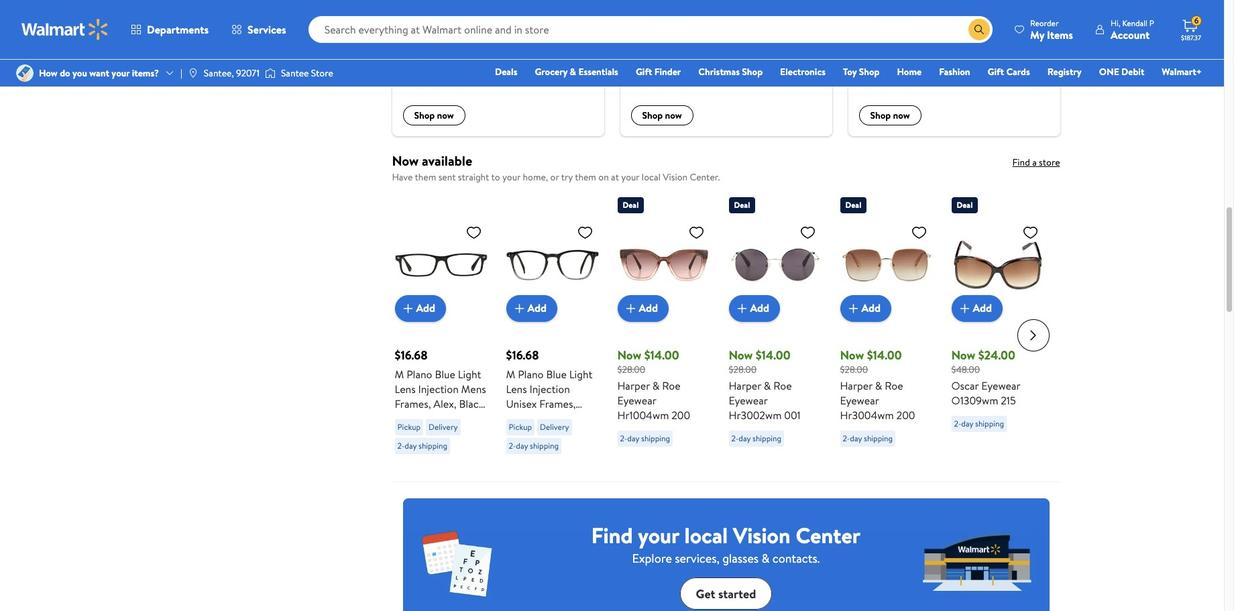 Task type: locate. For each thing, give the bounding box(es) containing it.
now inside now $14.00 $28.00 harper & roe eyewear hr3002wm 001
[[729, 347, 753, 363]]

200 right hr1004wm
[[672, 408, 690, 423]]

0 horizontal spatial now
[[437, 109, 454, 122]]

gradient,
[[542, 426, 585, 440]]

black
[[539, 411, 564, 426]]

0 horizontal spatial with
[[395, 426, 415, 440]]

hr3004wm
[[840, 408, 894, 423]]

$14.00 inside now $14.00 $28.00 harper & roe eyewear hr3002wm 001
[[756, 347, 790, 363]]

2 horizontal spatial now
[[893, 109, 910, 122]]

shop now inside the under $35 list item
[[414, 109, 454, 122]]

vision up started
[[733, 521, 791, 550]]

shop now for $60
[[642, 109, 682, 122]]

$14.00 up hr3004wm
[[867, 347, 902, 363]]

straight
[[458, 170, 489, 184]]

2-day shipping down hr1004wm
[[620, 433, 670, 444]]

add button for now $24.00 $48.00 oscar eyewear o1309wm 215
[[951, 295, 1003, 322]]

$16.68 inside $16.68 m  plano blue light lens injection mens frames, alex, black, 52.5 - 16.5 - 138, with case
[[395, 347, 428, 363]]

add for now $14.00 $28.00 harper & roe eyewear hr3002wm 001
[[750, 301, 769, 316]]

200 inside now $14.00 $28.00 harper & roe eyewear hr3004wm 200
[[896, 408, 915, 423]]

add to favorites list, harper & roe eyewear hr3002wm 001 image
[[800, 224, 816, 241]]

2 injection from the left
[[530, 381, 570, 396]]

1 vertical spatial case
[[528, 455, 551, 470]]

1 horizontal spatial 200
[[896, 408, 915, 423]]

2 $14.00 from the left
[[756, 347, 790, 363]]

1 horizontal spatial vision
[[733, 521, 791, 550]]

have
[[392, 170, 413, 184]]

 image for how do you want your items?
[[16, 64, 34, 82]]

do
[[60, 66, 70, 80]]

now up hr3002wm
[[729, 347, 753, 363]]

now for finds
[[893, 109, 910, 122]]

eyewear inside now $14.00 $28.00 harper & roe eyewear hr1004wm 200
[[617, 393, 656, 408]]

now for $35
[[437, 109, 454, 122]]

1 pickup from the left
[[397, 421, 421, 432]]

blue inside $16.68 m  plano blue light lens injection mens frames, alex, black, 52.5 - 16.5 - 138, with case
[[435, 367, 455, 381]]

under inside under $60 see what we've got our eye on.
[[631, 46, 663, 63]]

designer
[[859, 46, 906, 63]]

2 m from the left
[[506, 367, 515, 381]]

3 add to cart image from the left
[[623, 300, 639, 316]]

shop
[[742, 65, 763, 78], [859, 65, 880, 78], [414, 109, 435, 122], [642, 109, 663, 122], [870, 109, 891, 122]]

lens inside $16.68 m  plano blue light lens injection unisex frames, micah, black crystal gradient, 50.0 - 20.5 - 140, with case
[[506, 381, 527, 396]]

$14.00 for now $14.00 $28.00 harper & roe eyewear hr3004wm 200
[[867, 347, 902, 363]]

& up hr1004wm
[[653, 378, 660, 393]]

1 horizontal spatial $16.68
[[506, 347, 539, 363]]

2 light from the left
[[569, 367, 593, 381]]

0 horizontal spatial roe
[[662, 378, 681, 393]]

0 horizontal spatial case
[[417, 426, 440, 440]]

electronics link
[[774, 64, 832, 79]]

1 horizontal spatial local
[[684, 521, 728, 550]]

frames, inside $16.68 m  plano blue light lens injection mens frames, alex, black, 52.5 - 16.5 - 138, with case
[[395, 396, 431, 411]]

finder
[[654, 65, 681, 78]]

shop right eye
[[742, 65, 763, 78]]

injection inside $16.68 m  plano blue light lens injection mens frames, alex, black, 52.5 - 16.5 - 138, with case
[[418, 381, 459, 396]]

$16.68
[[395, 347, 428, 363], [506, 347, 539, 363]]

1 under from the left
[[403, 46, 435, 63]]

0 horizontal spatial plano
[[407, 367, 432, 381]]

& up hr3004wm
[[875, 378, 882, 393]]

next slide for product carousel list image
[[1017, 319, 1049, 351]]

2 horizontal spatial $28.00
[[840, 363, 868, 376]]

1 $14.00 from the left
[[644, 347, 679, 363]]

try
[[561, 170, 573, 184]]

harper inside now $14.00 $28.00 harper & roe eyewear hr1004wm 200
[[617, 378, 650, 393]]

roe inside now $14.00 $28.00 harper & roe eyewear hr3004wm 200
[[885, 378, 903, 393]]

light inside $16.68 m  plano blue light lens injection mens frames, alex, black, 52.5 - 16.5 - 138, with case
[[458, 367, 481, 381]]

0 horizontal spatial $16.68
[[395, 347, 428, 363]]

pickup up 50.0
[[509, 421, 532, 432]]

shop now down what at the top of the page
[[642, 109, 682, 122]]

0 horizontal spatial $14.00
[[644, 347, 679, 363]]

0 horizontal spatial under
[[403, 46, 435, 63]]

plano up the unisex
[[518, 367, 544, 381]]

$14.00 inside now $14.00 $28.00 harper & roe eyewear hr3004wm 200
[[867, 347, 902, 363]]

started
[[718, 585, 756, 602]]

plano for $16.68 m  plano blue light lens injection mens frames, alex, black, 52.5 - 16.5 - 138, with case
[[407, 367, 432, 381]]

 image right |
[[188, 68, 198, 78]]

2- down 52.5
[[397, 440, 405, 451]]

want
[[89, 66, 109, 80]]

electronics
[[780, 65, 826, 78]]

now
[[392, 152, 419, 170], [617, 347, 641, 363], [729, 347, 753, 363], [840, 347, 864, 363], [951, 347, 975, 363]]

vision left the center.
[[663, 170, 688, 184]]

now
[[437, 109, 454, 122], [665, 109, 682, 122], [893, 109, 910, 122]]

roe inside now $14.00 $28.00 harper & roe eyewear hr3002wm 001
[[774, 378, 792, 393]]

injection up 16.5
[[418, 381, 459, 396]]

shop now inside under $60 list item
[[642, 109, 682, 122]]

product group
[[395, 192, 487, 476], [506, 192, 599, 476], [617, 192, 710, 476], [729, 192, 821, 476], [840, 192, 933, 476], [951, 192, 1044, 476]]

2-day shipping
[[954, 418, 1004, 429], [620, 433, 670, 444], [731, 433, 781, 444], [843, 433, 893, 444], [397, 440, 447, 451], [509, 440, 559, 451]]

2 horizontal spatial shop now
[[870, 109, 910, 122]]

now inside now $14.00 $28.00 harper & roe eyewear hr3004wm 200
[[840, 347, 864, 363]]

0 vertical spatial case
[[417, 426, 440, 440]]

3 deal from the left
[[845, 199, 861, 210]]

with left 16.5
[[395, 426, 415, 440]]

1 blue from the left
[[435, 367, 455, 381]]

gift
[[636, 65, 652, 78], [988, 65, 1004, 78]]

1 horizontal spatial blue
[[546, 367, 567, 381]]

2 now from the left
[[665, 109, 682, 122]]

$16.68 up 52.5
[[395, 347, 428, 363]]

lens up 52.5
[[395, 381, 416, 396]]

2 add to cart image from the left
[[511, 300, 528, 316]]

store
[[1039, 156, 1060, 169]]

shop inside the under $35 list item
[[414, 109, 435, 122]]

Walmart Site-Wide search field
[[308, 16, 993, 43]]

1 horizontal spatial them
[[575, 170, 596, 184]]

1 $28.00 from the left
[[617, 363, 645, 376]]

5 add from the left
[[862, 301, 881, 316]]

eyewear for now $14.00 $28.00 harper & roe eyewear hr3002wm 001
[[729, 393, 768, 408]]

shop down stylish
[[414, 109, 435, 122]]

1 200 from the left
[[672, 408, 690, 423]]

shipping down o1309wm
[[975, 418, 1004, 429]]

2-day shipping down hr3002wm
[[731, 433, 781, 444]]

frames, for $16.68 m  plano blue light lens injection mens frames, alex, black, 52.5 - 16.5 - 138, with case
[[395, 396, 431, 411]]

2 add to cart image from the left
[[957, 300, 973, 316]]

2 delivery from the left
[[540, 421, 569, 432]]

harper for now $14.00 $28.00 harper & roe eyewear hr3004wm 200
[[840, 378, 873, 393]]

now for now $24.00 $48.00 oscar eyewear o1309wm 215
[[951, 347, 975, 363]]

2 horizontal spatial roe
[[885, 378, 903, 393]]

harper inside now $14.00 $28.00 harper & roe eyewear hr3004wm 200
[[840, 378, 873, 393]]

6 add from the left
[[973, 301, 992, 316]]

gift inside gift finder link
[[636, 65, 652, 78]]

shipping for now $14.00 $28.00 harper & roe eyewear hr3002wm 001
[[753, 433, 781, 444]]

1 horizontal spatial gift
[[988, 65, 1004, 78]]

shipping down hr1004wm
[[641, 433, 670, 444]]

1 horizontal spatial light
[[569, 367, 593, 381]]

items?
[[132, 66, 159, 80]]

- left 16.5
[[417, 411, 421, 426]]

case right 52.5
[[417, 426, 440, 440]]

shipping for now $24.00 $48.00 oscar eyewear o1309wm 215
[[975, 418, 1004, 429]]

now $14.00 $28.00 harper & roe eyewear hr3002wm 001
[[729, 347, 801, 423]]

harper for now $14.00 $28.00 harper & roe eyewear hr3002wm 001
[[729, 378, 761, 393]]

$14.00 inside now $14.00 $28.00 harper & roe eyewear hr1004wm 200
[[644, 347, 679, 363]]

list
[[384, 0, 1068, 136]]

shop inside designer finds list item
[[870, 109, 891, 122]]

plano inside $16.68 m  plano blue light lens injection unisex frames, micah, black crystal gradient, 50.0 - 20.5 - 140, with case
[[518, 367, 544, 381]]

you
[[72, 66, 87, 80], [889, 68, 904, 81]]

1 horizontal spatial under
[[631, 46, 663, 63]]

home,
[[523, 170, 548, 184]]

find inside find your local vision center explore services, glasses & contacts.
[[591, 521, 633, 550]]

1 frames, from the left
[[395, 396, 431, 411]]

home link
[[891, 64, 928, 79]]

vision
[[663, 170, 688, 184], [733, 521, 791, 550]]

eye
[[727, 68, 741, 81]]

lens for $16.68 m  plano blue light lens injection unisex frames, micah, black crystal gradient, 50.0 - 20.5 - 140, with case
[[506, 381, 527, 396]]

add for now $14.00 $28.00 harper & roe eyewear hr1004wm 200
[[639, 301, 658, 316]]

$28.00 up hr1004wm
[[617, 363, 645, 376]]

$187.37
[[1181, 33, 1201, 42]]

day down hr3004wm
[[850, 433, 862, 444]]

shop now inside designer finds list item
[[870, 109, 910, 122]]

shop for designer finds
[[870, 109, 891, 122]]

now inside designer finds list item
[[893, 109, 910, 122]]

p
[[1150, 17, 1154, 29]]

now inside now $24.00 $48.00 oscar eyewear o1309wm 215
[[951, 347, 975, 363]]

0 horizontal spatial frames,
[[395, 396, 431, 411]]

1 now from the left
[[437, 109, 454, 122]]

$16.68 up the unisex
[[506, 347, 539, 363]]

1 horizontal spatial lens
[[506, 381, 527, 396]]

& up hr3002wm
[[764, 378, 771, 393]]

harper for now $14.00 $28.00 harper & roe eyewear hr1004wm 200
[[617, 378, 650, 393]]

2 under from the left
[[631, 46, 663, 63]]

Search search field
[[308, 16, 993, 43]]

1 horizontal spatial shop now
[[642, 109, 682, 122]]

local up get
[[684, 521, 728, 550]]

3 shop now from the left
[[870, 109, 910, 122]]

local inside now available have them sent straight to your home, or try them on at your local vision center.
[[642, 170, 661, 184]]

1 harper from the left
[[617, 378, 650, 393]]

3 now from the left
[[893, 109, 910, 122]]

light up gradient,
[[569, 367, 593, 381]]

oscar eyewear o1309wm 215 image
[[951, 218, 1044, 311]]

2 shop now from the left
[[642, 109, 682, 122]]

alex,
[[433, 396, 457, 411]]

1 shop now from the left
[[414, 109, 454, 122]]

add to cart image
[[734, 300, 750, 316], [957, 300, 973, 316]]

$28.00 inside now $14.00 $28.00 harper & roe eyewear hr1004wm 200
[[617, 363, 645, 376]]

harper up hr3004wm
[[840, 378, 873, 393]]

2-day shipping down o1309wm
[[954, 418, 1004, 429]]

light for $16.68 m  plano blue light lens injection unisex frames, micah, black crystal gradient, 50.0 - 20.5 - 140, with case
[[569, 367, 593, 381]]

list containing under $35
[[384, 0, 1068, 136]]

1 horizontal spatial roe
[[774, 378, 792, 393]]

blue up "alex,"
[[435, 367, 455, 381]]

0 horizontal spatial local
[[642, 170, 661, 184]]

shipping down black
[[530, 440, 559, 451]]

1 horizontal spatial add to cart image
[[957, 300, 973, 316]]

lens inside $16.68 m  plano blue light lens injection mens frames, alex, black, 52.5 - 16.5 - 138, with case
[[395, 381, 416, 396]]

1 horizontal spatial pickup
[[509, 421, 532, 432]]

$28.00 up hr3002wm
[[729, 363, 757, 376]]

frames, for $16.68 m  plano blue light lens injection unisex frames, micah, black crystal gradient, 50.0 - 20.5 - 140, with case
[[539, 396, 576, 411]]

eyewear inside now $24.00 $48.00 oscar eyewear o1309wm 215
[[981, 378, 1020, 393]]

account
[[1111, 27, 1150, 42]]

shop down what at the top of the page
[[642, 109, 663, 122]]

2- down hr1004wm
[[620, 433, 627, 444]]

shipping for now $14.00 $28.00 harper & roe eyewear hr1004wm 200
[[641, 433, 670, 444]]

reorder
[[1030, 17, 1059, 29]]

0 horizontal spatial gift
[[636, 65, 652, 78]]

$14.00 up hr1004wm
[[644, 347, 679, 363]]

shop now down names
[[870, 109, 910, 122]]

2 frames, from the left
[[539, 396, 576, 411]]

injection
[[418, 381, 459, 396], [530, 381, 570, 396]]

0 horizontal spatial light
[[458, 367, 481, 381]]

what
[[648, 68, 668, 81]]

frames, left "alex,"
[[395, 396, 431, 411]]

1 horizontal spatial frames,
[[539, 396, 576, 411]]

m up 52.5
[[395, 367, 404, 381]]

eyewear inside now $14.00 $28.00 harper & roe eyewear hr3002wm 001
[[729, 393, 768, 408]]

3 add from the left
[[639, 301, 658, 316]]

200 right hr3004wm
[[896, 408, 915, 423]]

services
[[248, 22, 286, 37]]

now down picks
[[437, 109, 454, 122]]

under up stylish
[[403, 46, 435, 63]]

vision inside find your local vision center explore services, glasses & contacts.
[[733, 521, 791, 550]]

blue
[[435, 367, 455, 381], [546, 367, 567, 381]]

2 deal from the left
[[734, 199, 750, 210]]

roe for now $14.00 $28.00 harper & roe eyewear hr3002wm 001
[[774, 378, 792, 393]]

day down o1309wm
[[961, 418, 973, 429]]

m inside $16.68 m  plano blue light lens injection unisex frames, micah, black crystal gradient, 50.0 - 20.5 - 140, with case
[[506, 367, 515, 381]]

for
[[454, 68, 466, 81]]

1 deal from the left
[[623, 199, 639, 210]]

we've
[[670, 68, 692, 81]]

names
[[859, 68, 887, 81]]

$16.68 for $16.68 m  plano blue light lens injection unisex frames, micah, black crystal gradient, 50.0 - 20.5 - 140, with case
[[506, 347, 539, 363]]

m  plano blue light lens injection mens frames, alex, black, 52.5 - 16.5 - 138, with case image
[[395, 218, 487, 311]]

 image
[[16, 64, 34, 82], [188, 68, 198, 78]]

3 roe from the left
[[885, 378, 903, 393]]

deal for now $24.00 $48.00 oscar eyewear o1309wm 215
[[957, 199, 973, 210]]

pickup for $16.68 m  plano blue light lens injection unisex frames, micah, black crystal gradient, 50.0 - 20.5 - 140, with case
[[509, 421, 532, 432]]

4 add button from the left
[[729, 295, 780, 322]]

1 horizontal spatial harper
[[729, 378, 761, 393]]

0 vertical spatial local
[[642, 170, 661, 184]]

local
[[642, 170, 661, 184], [684, 521, 728, 550]]

2- down o1309wm
[[954, 418, 961, 429]]

product group containing now $24.00
[[951, 192, 1044, 476]]

harper up hr3002wm
[[729, 378, 761, 393]]

shop now for finds
[[870, 109, 910, 122]]

0 horizontal spatial pickup
[[397, 421, 421, 432]]

under $60 list item
[[612, 0, 840, 136]]

4 add to cart image from the left
[[845, 300, 862, 316]]

santee
[[281, 66, 309, 80]]

under $35 stylish picks for lots less.
[[403, 46, 502, 81]]

now up hr3004wm
[[840, 347, 864, 363]]

now inside under $60 list item
[[665, 109, 682, 122]]

- left 20.5
[[529, 440, 533, 455]]

shop now down picks
[[414, 109, 454, 122]]

1 plano from the left
[[407, 367, 432, 381]]

2 roe from the left
[[774, 378, 792, 393]]

day left 20.5
[[516, 440, 528, 451]]

0 horizontal spatial harper
[[617, 378, 650, 393]]

0 horizontal spatial lens
[[395, 381, 416, 396]]

200 for now $14.00 $28.00 harper & roe eyewear hr3004wm 200
[[896, 408, 915, 423]]

1 horizontal spatial m
[[506, 367, 515, 381]]

harper inside now $14.00 $28.00 harper & roe eyewear hr3002wm 001
[[729, 378, 761, 393]]

day for now $14.00 $28.00 harper & roe eyewear hr3002wm 001
[[739, 433, 751, 444]]

plano inside $16.68 m  plano blue light lens injection mens frames, alex, black, 52.5 - 16.5 - 138, with case
[[407, 367, 432, 381]]

0 horizontal spatial $28.00
[[617, 363, 645, 376]]

& right glasses
[[762, 550, 770, 567]]

0 horizontal spatial find
[[591, 521, 633, 550]]

2- for now $14.00 $28.00 harper & roe eyewear hr3002wm 001
[[731, 433, 739, 444]]

a
[[1032, 156, 1037, 169]]

add button
[[395, 295, 446, 322], [506, 295, 557, 322], [617, 295, 669, 322], [729, 295, 780, 322], [840, 295, 891, 322], [951, 295, 1003, 322]]

2 blue from the left
[[546, 367, 567, 381]]

less.
[[485, 68, 502, 81]]

gift inside gift cards "link"
[[988, 65, 1004, 78]]

1 horizontal spatial  image
[[188, 68, 198, 78]]

$28.00 inside now $14.00 $28.00 harper & roe eyewear hr3002wm 001
[[729, 363, 757, 376]]

shop now
[[414, 109, 454, 122], [642, 109, 682, 122], [870, 109, 910, 122]]

m inside $16.68 m  plano blue light lens injection mens frames, alex, black, 52.5 - 16.5 - 138, with case
[[395, 367, 404, 381]]

1 $16.68 from the left
[[395, 347, 428, 363]]

m up the unisex
[[506, 367, 515, 381]]

hr1004wm
[[617, 408, 669, 423]]

6 add button from the left
[[951, 295, 1003, 322]]

roe inside now $14.00 $28.00 harper & roe eyewear hr1004wm 200
[[662, 378, 681, 393]]

you right do
[[72, 66, 87, 80]]

m
[[395, 367, 404, 381], [506, 367, 515, 381]]

light inside $16.68 m  plano blue light lens injection unisex frames, micah, black crystal gradient, 50.0 - 20.5 - 140, with case
[[569, 367, 593, 381]]

1 horizontal spatial plano
[[518, 367, 544, 381]]

shop down names
[[870, 109, 891, 122]]

delivery up 20.5
[[540, 421, 569, 432]]

black,
[[459, 396, 486, 411]]

1 horizontal spatial delivery
[[540, 421, 569, 432]]

gift left finder
[[636, 65, 652, 78]]

shop inside under $60 list item
[[642, 109, 663, 122]]

fashion link
[[933, 64, 976, 79]]

harper & roe eyewear hr3002wm 001 image
[[729, 218, 821, 311]]

services button
[[220, 13, 298, 46]]

4 add from the left
[[750, 301, 769, 316]]

now up have
[[392, 152, 419, 170]]

$28.00 inside now $14.00 $28.00 harper & roe eyewear hr3004wm 200
[[840, 363, 868, 376]]

1 light from the left
[[458, 367, 481, 381]]

2 lens from the left
[[506, 381, 527, 396]]

1 horizontal spatial injection
[[530, 381, 570, 396]]

1 horizontal spatial you
[[889, 68, 904, 81]]

walmart+ link
[[1156, 64, 1208, 79]]

find a store
[[1012, 156, 1060, 169]]

2 pickup from the left
[[509, 421, 532, 432]]

delivery for $16.68 m  plano blue light lens injection mens frames, alex, black, 52.5 - 16.5 - 138, with case
[[429, 421, 458, 432]]

add
[[416, 301, 435, 316], [528, 301, 547, 316], [639, 301, 658, 316], [750, 301, 769, 316], [862, 301, 881, 316], [973, 301, 992, 316]]

0 horizontal spatial blue
[[435, 367, 455, 381]]

now up oscar
[[951, 347, 975, 363]]

1 m from the left
[[395, 367, 404, 381]]

 image left how
[[16, 64, 34, 82]]

add for now $24.00 $48.00 oscar eyewear o1309wm 215
[[973, 301, 992, 316]]

with down crystal
[[506, 455, 526, 470]]

2-day shipping down hr3004wm
[[843, 433, 893, 444]]

 image
[[265, 66, 276, 80]]

0 vertical spatial find
[[1012, 156, 1030, 169]]

unisex
[[506, 396, 537, 411]]

deal for now $14.00 $28.00 harper & roe eyewear hr1004wm 200
[[623, 199, 639, 210]]

0 horizontal spatial delivery
[[429, 421, 458, 432]]

lens up "micah," at bottom
[[506, 381, 527, 396]]

2 add from the left
[[528, 301, 547, 316]]

case inside $16.68 m  plano blue light lens injection mens frames, alex, black, 52.5 - 16.5 - 138, with case
[[417, 426, 440, 440]]

200
[[672, 408, 690, 423], [896, 408, 915, 423]]

0 horizontal spatial shop now
[[414, 109, 454, 122]]

day for now $24.00 $48.00 oscar eyewear o1309wm 215
[[961, 418, 973, 429]]

roe up hr1004wm
[[662, 378, 681, 393]]

now available have them sent straight to your home, or try them on at your local vision center.
[[392, 152, 720, 184]]

roe up the 001
[[774, 378, 792, 393]]

day down hr3002wm
[[739, 433, 751, 444]]

2-day shipping for now $14.00 $28.00 harper & roe eyewear hr3002wm 001
[[731, 433, 781, 444]]

with inside $16.68 m  plano blue light lens injection unisex frames, micah, black crystal gradient, 50.0 - 20.5 - 140, with case
[[506, 455, 526, 470]]

plano up 16.5
[[407, 367, 432, 381]]

eyewear inside now $14.00 $28.00 harper & roe eyewear hr3004wm 200
[[840, 393, 879, 408]]

1 gift from the left
[[636, 65, 652, 78]]

injection inside $16.68 m  plano blue light lens injection unisex frames, micah, black crystal gradient, 50.0 - 20.5 - 140, with case
[[530, 381, 570, 396]]

2 gift from the left
[[988, 65, 1004, 78]]

4 deal from the left
[[957, 199, 973, 210]]

1 horizontal spatial find
[[1012, 156, 1030, 169]]

light
[[458, 367, 481, 381], [569, 367, 593, 381]]

2 harper from the left
[[729, 378, 761, 393]]

3 $28.00 from the left
[[840, 363, 868, 376]]

love.
[[985, 68, 1004, 81]]

3 product group from the left
[[617, 192, 710, 476]]

1 horizontal spatial now
[[665, 109, 682, 122]]

add to cart image for m  plano blue light lens injection mens frames, alex, black, 52.5 - 16.5 - 138, with case "image" at left
[[400, 300, 416, 316]]

1 lens from the left
[[395, 381, 416, 396]]

m  plano blue light lens injection unisex frames, micah, black crystal gradient, 50.0 - 20.5 - 140, with case image
[[506, 218, 599, 311]]

deal for now $14.00 $28.00 harper & roe eyewear hr3004wm 200
[[845, 199, 861, 210]]

shipping down hr3002wm
[[753, 433, 781, 444]]

day down 52.5
[[405, 440, 417, 451]]

shop for under $35
[[414, 109, 435, 122]]

& right grocery
[[570, 65, 576, 78]]

them
[[415, 170, 436, 184], [575, 170, 596, 184]]

add to favorites list, m  plano blue light lens injection unisex frames, micah, black crystal gradient, 50.0 - 20.5 - 140, with case image
[[577, 224, 593, 241]]

0 horizontal spatial vision
[[663, 170, 688, 184]]

1 product group from the left
[[395, 192, 487, 476]]

1 injection from the left
[[418, 381, 459, 396]]

$16.68 inside $16.68 m  plano blue light lens injection unisex frames, micah, black crystal gradient, 50.0 - 20.5 - 140, with case
[[506, 347, 539, 363]]

santee,
[[204, 66, 234, 80]]

shipping down hr3004wm
[[864, 433, 893, 444]]

$24.00
[[978, 347, 1015, 363]]

delivery
[[429, 421, 458, 432], [540, 421, 569, 432]]

gift left cards
[[988, 65, 1004, 78]]

200 for now $14.00 $28.00 harper & roe eyewear hr1004wm 200
[[672, 408, 690, 423]]

them left "on"
[[575, 170, 596, 184]]

2 200 from the left
[[896, 408, 915, 423]]

them left sent
[[415, 170, 436, 184]]

& inside now $14.00 $28.00 harper & roe eyewear hr3002wm 001
[[764, 378, 771, 393]]

- left 140,
[[558, 440, 562, 455]]

1 vertical spatial vision
[[733, 521, 791, 550]]

add to cart image
[[400, 300, 416, 316], [511, 300, 528, 316], [623, 300, 639, 316], [845, 300, 862, 316]]

4 product group from the left
[[729, 192, 821, 476]]

debit
[[1122, 65, 1144, 78]]

1 horizontal spatial $14.00
[[756, 347, 790, 363]]

1 roe from the left
[[662, 378, 681, 393]]

$14.00 for now $14.00 $28.00 harper & roe eyewear hr1004wm 200
[[644, 347, 679, 363]]

now inside now $14.00 $28.00 harper & roe eyewear hr1004wm 200
[[617, 347, 641, 363]]

1 add to cart image from the left
[[400, 300, 416, 316]]

0 vertical spatial vision
[[663, 170, 688, 184]]

2 horizontal spatial $14.00
[[867, 347, 902, 363]]

0 horizontal spatial 200
[[672, 408, 690, 423]]

2 $16.68 from the left
[[506, 347, 539, 363]]

0 horizontal spatial m
[[395, 367, 404, 381]]

2- down hr3004wm
[[843, 433, 850, 444]]

roe up hr3004wm
[[885, 378, 903, 393]]

92071
[[236, 66, 260, 80]]

now down "we've"
[[665, 109, 682, 122]]

1 horizontal spatial $28.00
[[729, 363, 757, 376]]

local right the at
[[642, 170, 661, 184]]

2 $28.00 from the left
[[729, 363, 757, 376]]

day down hr1004wm
[[627, 433, 639, 444]]

with
[[395, 426, 415, 440], [506, 455, 526, 470]]

2 plano from the left
[[518, 367, 544, 381]]

harper up hr1004wm
[[617, 378, 650, 393]]

0 horizontal spatial injection
[[418, 381, 459, 396]]

light up black,
[[458, 367, 481, 381]]

0 horizontal spatial  image
[[16, 64, 34, 82]]

delivery down "alex,"
[[429, 421, 458, 432]]

1 vertical spatial with
[[506, 455, 526, 470]]

injection up black
[[530, 381, 570, 396]]

cards
[[1006, 65, 1030, 78]]

2 horizontal spatial harper
[[840, 378, 873, 393]]

shipping down 16.5
[[419, 440, 447, 451]]

eyewear for now $14.00 $28.00 harper & roe eyewear hr1004wm 200
[[617, 393, 656, 408]]

3 $14.00 from the left
[[867, 347, 902, 363]]

now inside the under $35 list item
[[437, 109, 454, 122]]

you left know on the right top
[[889, 68, 904, 81]]

1 delivery from the left
[[429, 421, 458, 432]]

now down know on the right top
[[893, 109, 910, 122]]

2-day shipping for now $14.00 $28.00 harper & roe eyewear hr3004wm 200
[[843, 433, 893, 444]]

3 harper from the left
[[840, 378, 873, 393]]

pickup left 16.5
[[397, 421, 421, 432]]

$28.00 up hr3004wm
[[840, 363, 868, 376]]

$14.00 up hr3002wm
[[756, 347, 790, 363]]

200 inside now $14.00 $28.00 harper & roe eyewear hr1004wm 200
[[672, 408, 690, 423]]

& left looks
[[930, 68, 936, 81]]

hi, kendall p account
[[1111, 17, 1154, 42]]

2- down hr3002wm
[[731, 433, 739, 444]]

6 product group from the left
[[951, 192, 1044, 476]]

1 horizontal spatial with
[[506, 455, 526, 470]]

1 horizontal spatial case
[[528, 455, 551, 470]]

frames, up gradient,
[[539, 396, 576, 411]]

0 horizontal spatial add to cart image
[[734, 300, 750, 316]]

3 add button from the left
[[617, 295, 669, 322]]

now inside now available have them sent straight to your home, or try them on at your local vision center.
[[392, 152, 419, 170]]

blue inside $16.68 m  plano blue light lens injection unisex frames, micah, black crystal gradient, 50.0 - 20.5 - 140, with case
[[546, 367, 567, 381]]

1 vertical spatial local
[[684, 521, 728, 550]]

1 add to cart image from the left
[[734, 300, 750, 316]]

frames,
[[395, 396, 431, 411], [539, 396, 576, 411]]

0 vertical spatial with
[[395, 426, 415, 440]]

center.
[[690, 170, 720, 184]]

$14.00
[[644, 347, 679, 363], [756, 347, 790, 363], [867, 347, 902, 363]]

under inside the under $35 stylish picks for lots less.
[[403, 46, 435, 63]]

5 add button from the left
[[840, 295, 891, 322]]

shipping for now $14.00 $28.00 harper & roe eyewear hr3004wm 200
[[864, 433, 893, 444]]

case right 50.0
[[528, 455, 551, 470]]

you inside designer finds names you know & looks you'll love.
[[889, 68, 904, 81]]

roe for now $14.00 $28.00 harper & roe eyewear hr1004wm 200
[[662, 378, 681, 393]]

eyewear
[[981, 378, 1020, 393], [617, 393, 656, 408], [729, 393, 768, 408], [840, 393, 879, 408]]

0 horizontal spatial them
[[415, 170, 436, 184]]

frames, inside $16.68 m  plano blue light lens injection unisex frames, micah, black crystal gradient, 50.0 - 20.5 - 140, with case
[[539, 396, 576, 411]]

blue up black
[[546, 367, 567, 381]]

1 vertical spatial find
[[591, 521, 633, 550]]



Task type: describe. For each thing, give the bounding box(es) containing it.
now $14.00 $28.00 harper & roe eyewear hr1004wm 200
[[617, 347, 690, 423]]

how
[[39, 66, 58, 80]]

on
[[598, 170, 609, 184]]

reorder my items
[[1030, 17, 1073, 42]]

know
[[906, 68, 928, 81]]

got
[[695, 68, 709, 81]]

 image for santee, 92071
[[188, 68, 198, 78]]

search icon image
[[974, 24, 985, 35]]

get
[[696, 585, 715, 602]]

get started
[[696, 585, 756, 602]]

$28.00 for now $14.00 $28.00 harper & roe eyewear hr3004wm 200
[[840, 363, 868, 376]]

toy
[[843, 65, 857, 78]]

215
[[1001, 393, 1016, 408]]

deals
[[495, 65, 517, 78]]

one debit
[[1099, 65, 1144, 78]]

2-day shipping down "micah," at bottom
[[509, 440, 559, 451]]

under $60 see what we've got our eye on.
[[631, 46, 756, 81]]

gift cards link
[[982, 64, 1036, 79]]

add button for now $14.00 $28.00 harper & roe eyewear hr3002wm 001
[[729, 295, 780, 322]]

gift cards
[[988, 65, 1030, 78]]

toy shop
[[843, 65, 880, 78]]

one
[[1099, 65, 1119, 78]]

2-day shipping down 16.5
[[397, 440, 447, 451]]

kendall
[[1122, 17, 1148, 29]]

our
[[711, 68, 724, 81]]

add to cart image for now $14.00
[[734, 300, 750, 316]]

now $24.00 $48.00 oscar eyewear o1309wm 215
[[951, 347, 1020, 408]]

finds
[[909, 46, 935, 63]]

santee store
[[281, 66, 333, 80]]

gift for gift finder
[[636, 65, 652, 78]]

local inside find your local vision center explore services, glasses & contacts.
[[684, 521, 728, 550]]

2-day shipping for now $24.00 $48.00 oscar eyewear o1309wm 215
[[954, 418, 1004, 429]]

or
[[550, 170, 559, 184]]

stylish
[[403, 68, 429, 81]]

shop right toy
[[859, 65, 880, 78]]

add to favorites list, harper & roe eyewear hr3004wm 200 image
[[911, 224, 927, 241]]

center
[[796, 521, 861, 550]]

now $14.00 $28.00 harper & roe eyewear hr3004wm 200
[[840, 347, 915, 423]]

store
[[311, 66, 333, 80]]

one debit link
[[1093, 64, 1151, 79]]

eyewear for now $14.00 $28.00 harper & roe eyewear hr3004wm 200
[[840, 393, 879, 408]]

santee, 92071
[[204, 66, 260, 80]]

day for now $14.00 $28.00 harper & roe eyewear hr1004wm 200
[[627, 433, 639, 444]]

$28.00 for now $14.00 $28.00 harper & roe eyewear hr1004wm 200
[[617, 363, 645, 376]]

to
[[491, 170, 500, 184]]

add to cart image for now $24.00
[[957, 300, 973, 316]]

1 add button from the left
[[395, 295, 446, 322]]

1 add from the left
[[416, 301, 435, 316]]

shop now for $35
[[414, 109, 454, 122]]

0 horizontal spatial you
[[72, 66, 87, 80]]

2- for now $14.00 $28.00 harper & roe eyewear hr1004wm 200
[[620, 433, 627, 444]]

mens
[[461, 381, 486, 396]]

pickup for $16.68 m  plano blue light lens injection mens frames, alex, black, 52.5 - 16.5 - 138, with case
[[397, 421, 421, 432]]

under $35 list item
[[384, 0, 612, 136]]

contacts.
[[772, 550, 820, 567]]

2 them from the left
[[575, 170, 596, 184]]

registry
[[1047, 65, 1082, 78]]

blue for $16.68 m  plano blue light lens injection mens frames, alex, black, 52.5 - 16.5 - 138, with case
[[435, 367, 455, 381]]

gift for gift cards
[[988, 65, 1004, 78]]

available
[[422, 152, 472, 170]]

6 $187.37
[[1181, 15, 1201, 42]]

at
[[611, 170, 619, 184]]

now for now $14.00 $28.00 harper & roe eyewear hr1004wm 200
[[617, 347, 641, 363]]

& inside now $14.00 $28.00 harper & roe eyewear hr1004wm 200
[[653, 378, 660, 393]]

now for now $14.00 $28.00 harper & roe eyewear hr3004wm 200
[[840, 347, 864, 363]]

grocery & essentials
[[535, 65, 618, 78]]

001
[[784, 408, 801, 423]]

add button for now $14.00 $28.00 harper & roe eyewear hr3004wm 200
[[840, 295, 891, 322]]

your inside find your local vision center explore services, glasses & contacts.
[[638, 521, 679, 550]]

services,
[[675, 550, 720, 567]]

injection for $16.68 m  plano blue light lens injection mens frames, alex, black, 52.5 - 16.5 - 138, with case
[[418, 381, 459, 396]]

deals link
[[489, 64, 523, 79]]

delivery for $16.68 m  plano blue light lens injection unisex frames, micah, black crystal gradient, 50.0 - 20.5 - 140, with case
[[540, 421, 569, 432]]

2- for now $14.00 $28.00 harper & roe eyewear hr3004wm 200
[[843, 433, 850, 444]]

departments button
[[119, 13, 220, 46]]

now for now available have them sent straight to your home, or try them on at your local vision center.
[[392, 152, 419, 170]]

plano for $16.68 m  plano blue light lens injection unisex frames, micah, black crystal gradient, 50.0 - 20.5 - 140, with case
[[518, 367, 544, 381]]

vision inside now available have them sent straight to your home, or try them on at your local vision center.
[[663, 170, 688, 184]]

with inside $16.68 m  plano blue light lens injection mens frames, alex, black, 52.5 - 16.5 - 138, with case
[[395, 426, 415, 440]]

- right 16.5
[[444, 411, 448, 426]]

20.5
[[536, 440, 555, 455]]

2- down "micah," at bottom
[[509, 440, 516, 451]]

walmart image
[[21, 19, 109, 40]]

designer finds list item
[[840, 0, 1068, 136]]

add button for now $14.00 $28.00 harper & roe eyewear hr1004wm 200
[[617, 295, 669, 322]]

find for your
[[591, 521, 633, 550]]

under for under $60
[[631, 46, 663, 63]]

harper & roe eyewear hr3004wm 200 image
[[840, 218, 933, 311]]

day for now $14.00 $28.00 harper & roe eyewear hr3004wm 200
[[850, 433, 862, 444]]

injection for $16.68 m  plano blue light lens injection unisex frames, micah, black crystal gradient, 50.0 - 20.5 - 140, with case
[[530, 381, 570, 396]]

add for now $14.00 $28.00 harper & roe eyewear hr3004wm 200
[[862, 301, 881, 316]]

blue for $16.68 m  plano blue light lens injection unisex frames, micah, black crystal gradient, 50.0 - 20.5 - 140, with case
[[546, 367, 567, 381]]

$35
[[438, 46, 457, 63]]

roe for now $14.00 $28.00 harper & roe eyewear hr3004wm 200
[[885, 378, 903, 393]]

grocery
[[535, 65, 568, 78]]

add to cart image for m  plano blue light lens injection unisex frames, micah, black crystal gradient, 50.0 - 20.5 - 140, with case 'image'
[[511, 300, 528, 316]]

how do you want your items?
[[39, 66, 159, 80]]

case inside $16.68 m  plano blue light lens injection unisex frames, micah, black crystal gradient, 50.0 - 20.5 - 140, with case
[[528, 455, 551, 470]]

sent
[[438, 170, 456, 184]]

add to favorites list, oscar eyewear o1309wm 215 image
[[1023, 224, 1039, 241]]

registry link
[[1041, 64, 1088, 79]]

52.5
[[395, 411, 414, 426]]

add to favorites list, m  plano blue light lens injection mens frames, alex, black, 52.5 - 16.5 - 138, with case image
[[466, 224, 482, 241]]

glasses
[[722, 550, 759, 567]]

find your local vision center explore services, glasses & contacts.
[[591, 521, 861, 567]]

now for now $14.00 $28.00 harper & roe eyewear hr3002wm 001
[[729, 347, 753, 363]]

o1309wm
[[951, 393, 998, 408]]

lots
[[468, 68, 483, 81]]

$48.00
[[951, 363, 980, 376]]

$28.00 for now $14.00 $28.00 harper & roe eyewear hr3002wm 001
[[729, 363, 757, 376]]

2 product group from the left
[[506, 192, 599, 476]]

m for $16.68 m  plano blue light lens injection unisex frames, micah, black crystal gradient, 50.0 - 20.5 - 140, with case
[[506, 367, 515, 381]]

2 add button from the left
[[506, 295, 557, 322]]

you'll
[[962, 68, 983, 81]]

designer finds names you know & looks you'll love.
[[859, 46, 1004, 81]]

add to favorites list, harper & roe eyewear hr1004wm 200 image
[[688, 224, 705, 241]]

& inside now $14.00 $28.00 harper & roe eyewear hr3004wm 200
[[875, 378, 882, 393]]

get started link
[[680, 578, 772, 610]]

$16.68 for $16.68 m  plano blue light lens injection mens frames, alex, black, 52.5 - 16.5 - 138, with case
[[395, 347, 428, 363]]

looks
[[938, 68, 959, 81]]

find your local vision center. explore services, glasses and contacts. get started. image
[[403, 514, 1049, 611]]

grocery & essentials link
[[529, 64, 624, 79]]

departments
[[147, 22, 209, 37]]

under for under $35
[[403, 46, 435, 63]]

6
[[1194, 15, 1199, 26]]

home
[[897, 65, 922, 78]]

deal for now $14.00 $28.00 harper & roe eyewear hr3002wm 001
[[734, 199, 750, 210]]

$14.00 for now $14.00 $28.00 harper & roe eyewear hr3002wm 001
[[756, 347, 790, 363]]

$16.68 m  plano blue light lens injection unisex frames, micah, black crystal gradient, 50.0 - 20.5 - 140, with case
[[506, 347, 593, 470]]

$16.68 m  plano blue light lens injection mens frames, alex, black, 52.5 - 16.5 - 138, with case
[[395, 347, 486, 440]]

find for a
[[1012, 156, 1030, 169]]

& inside designer finds names you know & looks you'll love.
[[930, 68, 936, 81]]

add to cart image for harper & roe eyewear hr3004wm 200 'image'
[[845, 300, 862, 316]]

1 them from the left
[[415, 170, 436, 184]]

5 product group from the left
[[840, 192, 933, 476]]

my
[[1030, 27, 1044, 42]]

m for $16.68 m  plano blue light lens injection mens frames, alex, black, 52.5 - 16.5 - 138, with case
[[395, 367, 404, 381]]

micah,
[[506, 411, 537, 426]]

now for $60
[[665, 109, 682, 122]]

gift finder
[[636, 65, 681, 78]]

fashion
[[939, 65, 970, 78]]

see
[[631, 68, 646, 81]]

walmart+
[[1162, 65, 1202, 78]]

crystal
[[506, 426, 539, 440]]

harper & roe eyewear hr1004wm 200 image
[[617, 218, 710, 311]]

2- for now $24.00 $48.00 oscar eyewear o1309wm 215
[[954, 418, 961, 429]]

light for $16.68 m  plano blue light lens injection mens frames, alex, black, 52.5 - 16.5 - 138, with case
[[458, 367, 481, 381]]

add to cart image for harper & roe eyewear hr1004wm 200 image
[[623, 300, 639, 316]]

& inside find your local vision center explore services, glasses & contacts.
[[762, 550, 770, 567]]

lens for $16.68 m  plano blue light lens injection mens frames, alex, black, 52.5 - 16.5 - 138, with case
[[395, 381, 416, 396]]

2-day shipping for now $14.00 $28.00 harper & roe eyewear hr1004wm 200
[[620, 433, 670, 444]]

shop for under $60
[[642, 109, 663, 122]]

explore
[[632, 550, 672, 567]]



Task type: vqa. For each thing, say whether or not it's contained in the screenshot.


